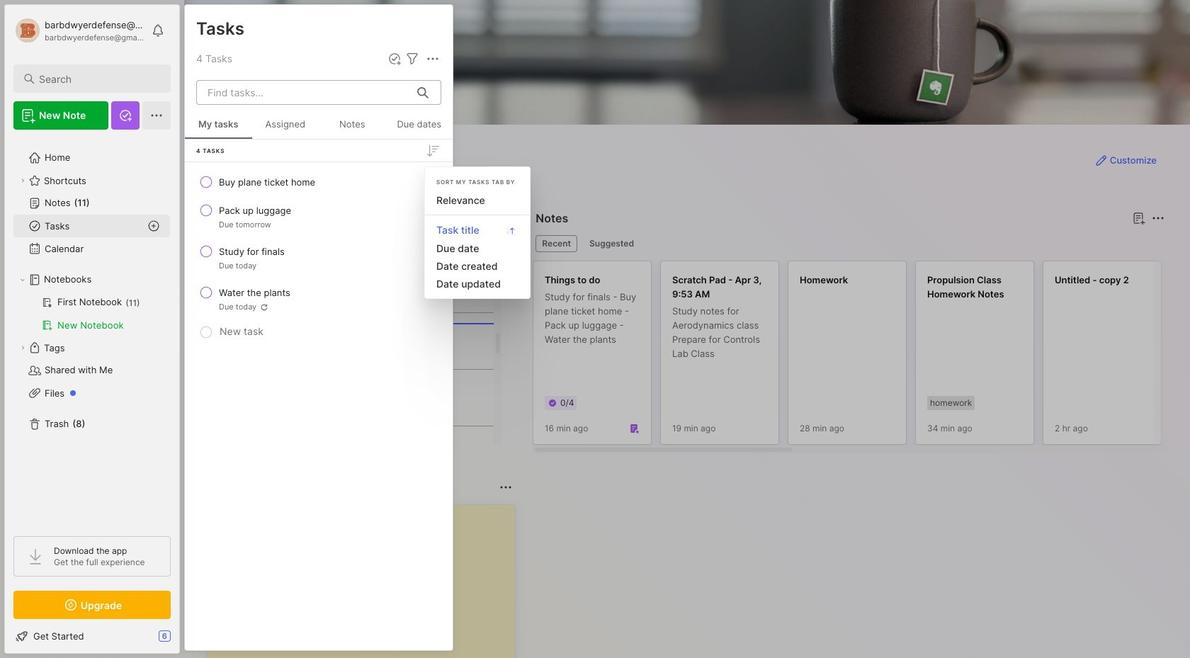 Task type: locate. For each thing, give the bounding box(es) containing it.
row
[[191, 169, 447, 195], [191, 198, 447, 236], [191, 239, 447, 277], [191, 280, 447, 318]]

None search field
[[39, 70, 158, 87]]

click to collapse image
[[179, 632, 190, 649]]

1 horizontal spatial tab
[[583, 235, 641, 252]]

4 row from the top
[[191, 280, 447, 318]]

tree
[[5, 138, 179, 524]]

More actions and view options field
[[421, 50, 441, 67]]

row group
[[185, 168, 453, 342], [533, 261, 1190, 453]]

tab list
[[536, 235, 1163, 252]]

expand notebooks image
[[18, 276, 27, 284]]

tree inside main element
[[5, 138, 179, 524]]

tab
[[536, 235, 578, 252], [583, 235, 641, 252]]

0 horizontal spatial tab
[[536, 235, 578, 252]]

1 horizontal spatial row group
[[533, 261, 1190, 453]]

2 tab from the left
[[583, 235, 641, 252]]

none search field inside main element
[[39, 70, 158, 87]]

study for finals 2 cell
[[219, 244, 285, 259]]

pack up luggage 1 cell
[[219, 203, 291, 218]]

group
[[13, 291, 170, 337]]

Sort options field
[[424, 142, 441, 159]]

group inside tree
[[13, 291, 170, 337]]



Task type: vqa. For each thing, say whether or not it's contained in the screenshot.
Close image
no



Task type: describe. For each thing, give the bounding box(es) containing it.
0 horizontal spatial row group
[[185, 168, 453, 342]]

1 row from the top
[[191, 169, 447, 195]]

new task image
[[388, 52, 402, 66]]

3 row from the top
[[191, 239, 447, 277]]

main element
[[0, 0, 184, 658]]

Filter tasks field
[[404, 50, 421, 67]]

Account field
[[13, 16, 145, 45]]

Start writing… text field
[[219, 505, 515, 658]]

filter tasks image
[[404, 50, 421, 67]]

buy plane ticket home 0 cell
[[219, 175, 315, 189]]

Help and Learning task checklist field
[[5, 625, 179, 648]]

Find tasks… text field
[[199, 81, 409, 104]]

more actions and view options image
[[424, 50, 441, 67]]

sort options image
[[424, 142, 441, 159]]

dropdown list menu
[[425, 191, 530, 292]]

Search text field
[[39, 72, 158, 86]]

2 row from the top
[[191, 198, 447, 236]]

expand tags image
[[18, 344, 27, 352]]

1 tab from the left
[[536, 235, 578, 252]]

water the plants 3 cell
[[219, 286, 290, 300]]



